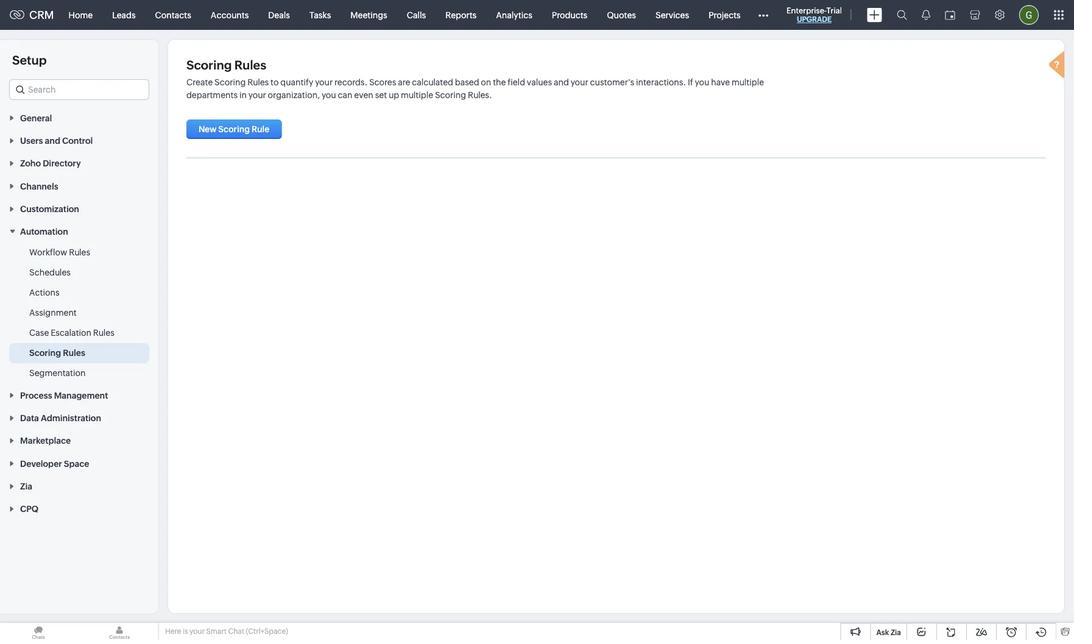 Task type: vqa. For each thing, say whether or not it's contained in the screenshot.
Press on the bottom left of the page
no



Task type: locate. For each thing, give the bounding box(es) containing it.
marketplace
[[20, 436, 71, 446]]

and right users
[[45, 136, 60, 146]]

multiple
[[732, 77, 765, 87], [401, 90, 433, 100]]

signals image
[[922, 10, 931, 20]]

deals link
[[259, 0, 300, 30]]

0 horizontal spatial you
[[322, 90, 336, 100]]

scoring down case
[[29, 348, 61, 358]]

deals
[[268, 10, 290, 20]]

home link
[[59, 0, 103, 30]]

chats image
[[0, 623, 77, 640]]

channels button
[[0, 174, 159, 197]]

create menu image
[[868, 8, 883, 22]]

scoring rules up the segmentation
[[29, 348, 85, 358]]

0 horizontal spatial scoring rules
[[29, 348, 85, 358]]

zia button
[[0, 475, 159, 497]]

actions
[[29, 288, 60, 298]]

new scoring rule
[[199, 124, 270, 134]]

scoring left rule at the left of the page
[[218, 124, 250, 134]]

you
[[695, 77, 710, 87], [322, 90, 336, 100]]

setup
[[12, 53, 47, 67]]

0 horizontal spatial multiple
[[401, 90, 433, 100]]

your right is
[[190, 627, 205, 636]]

crm
[[29, 9, 54, 21]]

interactions.
[[636, 77, 686, 87]]

tasks link
[[300, 0, 341, 30]]

developer space
[[20, 459, 89, 468]]

0 horizontal spatial and
[[45, 136, 60, 146]]

products
[[552, 10, 588, 20]]

zia up cpq
[[20, 481, 32, 491]]

profile element
[[1013, 0, 1047, 30]]

None field
[[9, 79, 149, 100]]

rules down the automation dropdown button at top
[[69, 248, 90, 257]]

enterprise-trial upgrade
[[787, 6, 843, 23]]

marketplace button
[[0, 429, 159, 452]]

calls link
[[397, 0, 436, 30]]

here is your smart chat (ctrl+space)
[[165, 627, 288, 636]]

create scoring rules to quantify your records. scores are calculated based on the field values and your customer's interactions. if you have multiple departments in your organization, you can even set up multiple scoring rules.
[[187, 77, 765, 100]]

scores
[[369, 77, 396, 87]]

multiple down are
[[401, 90, 433, 100]]

leads link
[[103, 0, 145, 30]]

and right values at the top of page
[[554, 77, 569, 87]]

scoring inside button
[[218, 124, 250, 134]]

Search text field
[[10, 80, 149, 99]]

zia
[[20, 481, 32, 491], [891, 628, 902, 636]]

and inside create scoring rules to quantify your records. scores are calculated based on the field values and your customer's interactions. if you have multiple departments in your organization, you can even set up multiple scoring rules.
[[554, 77, 569, 87]]

values
[[527, 77, 552, 87]]

records.
[[335, 77, 368, 87]]

tasks
[[310, 10, 331, 20]]

new
[[199, 124, 217, 134]]

you right if
[[695, 77, 710, 87]]

process management button
[[0, 383, 159, 406]]

calendar image
[[946, 10, 956, 20]]

upgrade
[[797, 15, 832, 23]]

1 horizontal spatial multiple
[[732, 77, 765, 87]]

contacts
[[155, 10, 191, 20]]

rules
[[235, 58, 267, 72], [248, 77, 269, 87], [69, 248, 90, 257], [93, 328, 114, 338], [63, 348, 85, 358]]

you left the can
[[322, 90, 336, 100]]

developer space button
[[0, 452, 159, 475]]

rules down case escalation rules
[[63, 348, 85, 358]]

0 vertical spatial multiple
[[732, 77, 765, 87]]

1 vertical spatial and
[[45, 136, 60, 146]]

signals element
[[915, 0, 938, 30]]

your
[[315, 77, 333, 87], [571, 77, 589, 87], [249, 90, 266, 100], [190, 627, 205, 636]]

users
[[20, 136, 43, 146]]

0 vertical spatial zia
[[20, 481, 32, 491]]

case
[[29, 328, 49, 338]]

general
[[20, 113, 52, 123]]

even
[[354, 90, 374, 100]]

1 horizontal spatial and
[[554, 77, 569, 87]]

multiple right have
[[732, 77, 765, 87]]

scoring up in
[[215, 77, 246, 87]]

scoring rules link
[[29, 347, 85, 359]]

reports link
[[436, 0, 487, 30]]

and inside dropdown button
[[45, 136, 60, 146]]

management
[[54, 390, 108, 400]]

workflow rules link
[[29, 246, 90, 258]]

rules inside create scoring rules to quantify your records. scores are calculated based on the field values and your customer's interactions. if you have multiple departments in your organization, you can even set up multiple scoring rules.
[[248, 77, 269, 87]]

rules left to
[[248, 77, 269, 87]]

developer
[[20, 459, 62, 468]]

segmentation link
[[29, 367, 86, 379]]

0 horizontal spatial zia
[[20, 481, 32, 491]]

zoho directory
[[20, 159, 81, 168]]

channels
[[20, 181, 58, 191]]

your left customer's
[[571, 77, 589, 87]]

zoho
[[20, 159, 41, 168]]

quotes link
[[598, 0, 646, 30]]

zia right the ask
[[891, 628, 902, 636]]

trial
[[827, 6, 843, 15]]

1 horizontal spatial scoring rules
[[187, 58, 267, 72]]

0 vertical spatial and
[[554, 77, 569, 87]]

contacts image
[[81, 623, 158, 640]]

quantify
[[281, 77, 314, 87]]

and
[[554, 77, 569, 87], [45, 136, 60, 146]]

scoring rules inside automation region
[[29, 348, 85, 358]]

rules right escalation
[[93, 328, 114, 338]]

1 vertical spatial scoring rules
[[29, 348, 85, 358]]

0 vertical spatial scoring rules
[[187, 58, 267, 72]]

projects link
[[699, 0, 751, 30]]

data administration button
[[0, 406, 159, 429]]

set
[[375, 90, 387, 100]]

here
[[165, 627, 181, 636]]

directory
[[43, 159, 81, 168]]

1 horizontal spatial zia
[[891, 628, 902, 636]]

data administration
[[20, 413, 101, 423]]

chat
[[228, 627, 245, 636]]

1 horizontal spatial you
[[695, 77, 710, 87]]

1 vertical spatial you
[[322, 90, 336, 100]]

scoring rules
[[187, 58, 267, 72], [29, 348, 85, 358]]

control
[[62, 136, 93, 146]]

scoring rules up create
[[187, 58, 267, 72]]

cpq
[[20, 504, 38, 514]]



Task type: describe. For each thing, give the bounding box(es) containing it.
case escalation rules link
[[29, 327, 114, 339]]

automation region
[[0, 243, 159, 383]]

your left records. at the left of page
[[315, 77, 333, 87]]

ask
[[877, 628, 890, 636]]

users and control button
[[0, 129, 159, 152]]

zia inside "dropdown button"
[[20, 481, 32, 491]]

accounts
[[211, 10, 249, 20]]

automation
[[20, 227, 68, 237]]

the
[[493, 77, 506, 87]]

can
[[338, 90, 353, 100]]

to
[[271, 77, 279, 87]]

(ctrl+space)
[[246, 627, 288, 636]]

process
[[20, 390, 52, 400]]

general button
[[0, 106, 159, 129]]

search image
[[897, 10, 908, 20]]

home
[[69, 10, 93, 20]]

your right in
[[249, 90, 266, 100]]

projects
[[709, 10, 741, 20]]

0 vertical spatial you
[[695, 77, 710, 87]]

zoho directory button
[[0, 152, 159, 174]]

data
[[20, 413, 39, 423]]

users and control
[[20, 136, 93, 146]]

smart
[[206, 627, 227, 636]]

Other Modules field
[[751, 5, 777, 25]]

assignment
[[29, 308, 77, 318]]

services
[[656, 10, 690, 20]]

up
[[389, 90, 399, 100]]

cpq button
[[0, 497, 159, 520]]

create
[[187, 77, 213, 87]]

based
[[455, 77, 480, 87]]

new scoring rule button
[[187, 119, 282, 139]]

leads
[[112, 10, 136, 20]]

scoring up create
[[187, 58, 232, 72]]

reports
[[446, 10, 477, 20]]

services link
[[646, 0, 699, 30]]

crm link
[[10, 9, 54, 21]]

rules up in
[[235, 58, 267, 72]]

profile image
[[1020, 5, 1039, 25]]

create menu element
[[860, 0, 890, 30]]

organization,
[[268, 90, 320, 100]]

calls
[[407, 10, 426, 20]]

case escalation rules
[[29, 328, 114, 338]]

contacts link
[[145, 0, 201, 30]]

actions link
[[29, 287, 60, 299]]

process management
[[20, 390, 108, 400]]

customer's
[[590, 77, 635, 87]]

administration
[[41, 413, 101, 423]]

help image
[[1047, 49, 1071, 83]]

1 vertical spatial zia
[[891, 628, 902, 636]]

if
[[688, 77, 694, 87]]

escalation
[[51, 328, 91, 338]]

ask zia
[[877, 628, 902, 636]]

have
[[712, 77, 730, 87]]

meetings link
[[341, 0, 397, 30]]

1 vertical spatial multiple
[[401, 90, 433, 100]]

segmentation
[[29, 368, 86, 378]]

calculated
[[412, 77, 454, 87]]

is
[[183, 627, 188, 636]]

rule
[[252, 124, 270, 134]]

automation button
[[0, 220, 159, 243]]

products link
[[542, 0, 598, 30]]

meetings
[[351, 10, 388, 20]]

scoring down based
[[435, 90, 466, 100]]

customization
[[20, 204, 79, 214]]

scoring inside automation region
[[29, 348, 61, 358]]

rules.
[[468, 90, 492, 100]]

field
[[508, 77, 526, 87]]

accounts link
[[201, 0, 259, 30]]

workflow rules
[[29, 248, 90, 257]]

space
[[64, 459, 89, 468]]

schedules
[[29, 268, 71, 277]]

are
[[398, 77, 411, 87]]

assignment link
[[29, 307, 77, 319]]

customization button
[[0, 197, 159, 220]]

on
[[481, 77, 492, 87]]

in
[[240, 90, 247, 100]]

search element
[[890, 0, 915, 30]]

schedules link
[[29, 266, 71, 279]]

workflow
[[29, 248, 67, 257]]



